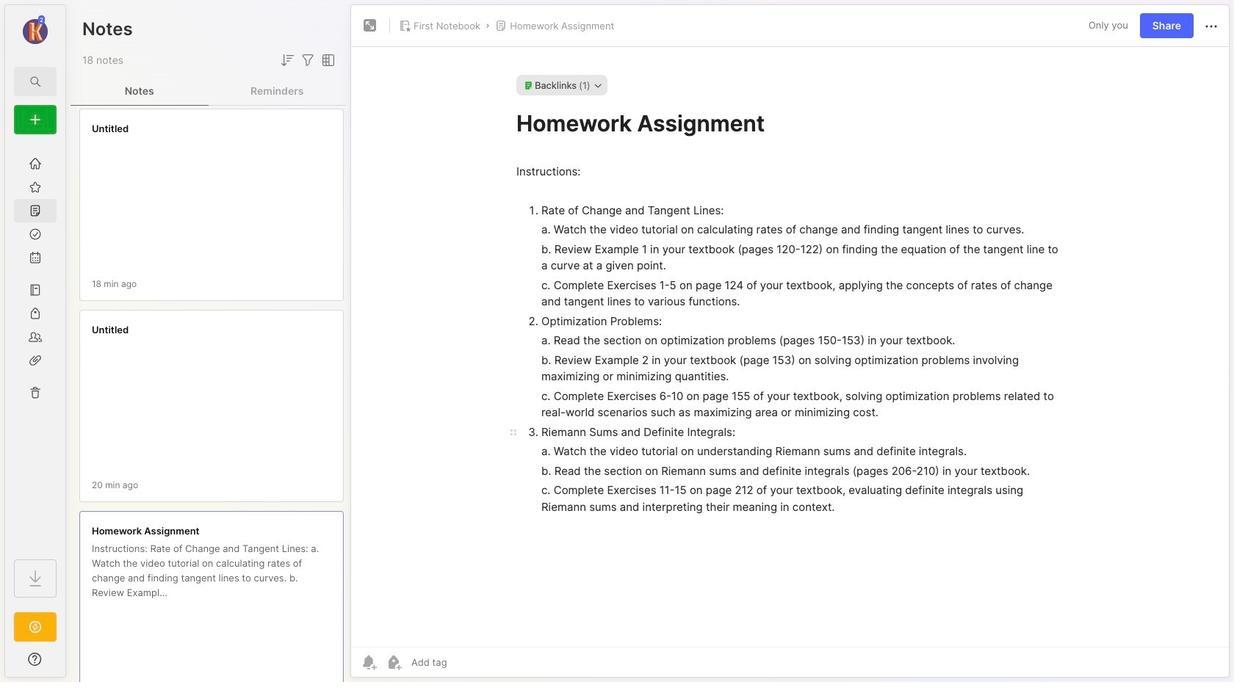 Task type: vqa. For each thing, say whether or not it's contained in the screenshot.
Upgrade image
yes



Task type: describe. For each thing, give the bounding box(es) containing it.
Add filters field
[[299, 51, 317, 69]]

add tag image
[[385, 654, 403, 672]]

add filters image
[[299, 51, 317, 69]]

WHAT'S NEW field
[[5, 648, 65, 672]]

click to expand image
[[64, 656, 75, 673]]

Sort options field
[[279, 51, 296, 69]]

note window element
[[351, 4, 1230, 682]]

add a reminder image
[[360, 654, 378, 672]]

home image
[[28, 157, 43, 171]]

Add tag field
[[410, 656, 521, 670]]



Task type: locate. For each thing, give the bounding box(es) containing it.
Account field
[[5, 14, 65, 46]]

expand note image
[[362, 17, 379, 35]]

View options field
[[317, 51, 337, 69]]

main element
[[0, 0, 71, 683]]

Note Editor text field
[[351, 46, 1230, 648]]

tree
[[5, 143, 65, 547]]

tree inside main element
[[5, 143, 65, 547]]

edit search image
[[26, 73, 44, 90]]

More actions field
[[1203, 16, 1221, 35]]

more actions image
[[1203, 18, 1221, 35]]

upgrade image
[[26, 619, 44, 637]]

tab list
[[71, 76, 346, 106]]



